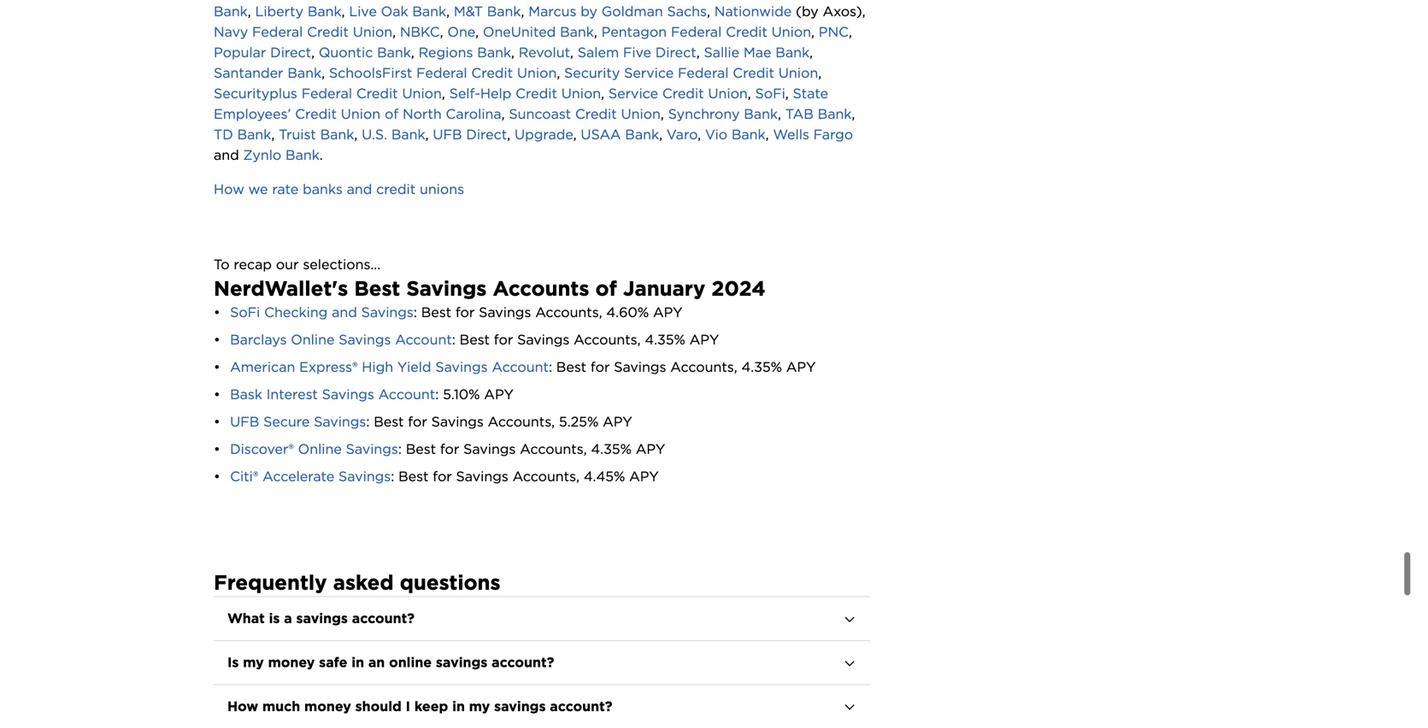 Task type: locate. For each thing, give the bounding box(es) containing it.
, suncoast credit union , synchrony bank , tab bank , td bank , truist bank , u.s. bank , ufb direct , upgrade , usaa bank , varo , vio bank , wells fargo
[[214, 106, 860, 143]]

unions
[[420, 181, 464, 198]]

1 vertical spatial sofi
[[230, 304, 260, 321]]

varo link
[[667, 126, 698, 143]]

savings down is my money safe in an online savings account? button
[[494, 698, 546, 715]]

credit up usaa
[[576, 106, 617, 122]]

for up citi® accelerate savings : best for savings accounts, 4.45% apy
[[440, 441, 460, 458]]

bank down truist
[[286, 147, 320, 164]]

: up yield
[[414, 304, 417, 321]]

0 horizontal spatial my
[[243, 654, 264, 671]]

union
[[353, 24, 393, 40], [772, 24, 812, 40], [517, 65, 557, 81], [779, 65, 819, 81], [402, 85, 442, 102], [562, 85, 601, 102], [708, 85, 748, 102], [341, 106, 381, 122], [621, 106, 661, 122]]

to
[[214, 256, 230, 273]]

money down safe
[[304, 698, 351, 715]]

selections...
[[303, 256, 381, 273]]

2 vertical spatial account
[[379, 386, 436, 403]]

1 horizontal spatial in
[[453, 698, 465, 715]]

for down discover® online savings : best for savings accounts, 4.35% apy
[[433, 468, 452, 485]]

synchrony
[[668, 106, 740, 122]]

ufb secure savings link
[[230, 414, 366, 430]]

union up quontic bank link
[[353, 24, 393, 40]]

salem five direct link
[[578, 44, 697, 61]]

what is a savings account? button
[[214, 598, 871, 641]]

and up barclays online savings account link
[[332, 304, 357, 321]]

direct down navy federal credit union link
[[270, 44, 311, 61]]

5.10%
[[443, 386, 480, 403]]

account for : best for savings accounts, 4.35% apy
[[395, 332, 452, 348]]

savings down bask interest savings account : 5.10% apy
[[346, 441, 398, 458]]

regions bank link
[[419, 44, 511, 61]]

2 horizontal spatial savings
[[494, 698, 546, 715]]

one link
[[448, 24, 476, 40]]

for
[[456, 304, 475, 321], [494, 332, 513, 348], [591, 359, 610, 376], [408, 414, 427, 430], [440, 441, 460, 458], [433, 468, 452, 485]]

best up the barclays online savings account : best for savings accounts, 4.35% apy
[[421, 304, 452, 321]]

and left credit
[[347, 181, 372, 198]]

how much money should i keep in my savings account? button
[[214, 685, 871, 724]]

is my money safe in an online savings account? button
[[214, 642, 871, 685]]

1 vertical spatial online
[[298, 441, 342, 458]]

nationwide link
[[715, 3, 792, 20]]

zynlo bank .
[[243, 147, 323, 164]]

for up the 5.25%
[[591, 359, 610, 376]]

savings down discover® online savings : best for savings accounts, 4.35% apy
[[456, 468, 509, 485]]

best up the 5.25%
[[557, 359, 587, 376]]

wells
[[773, 126, 810, 143]]

0 vertical spatial service
[[624, 65, 674, 81]]

online up citi® accelerate savings link at the left
[[298, 441, 342, 458]]

credit up truist bank link
[[295, 106, 337, 122]]

credit up help on the left top
[[472, 65, 513, 81]]

yield
[[398, 359, 432, 376]]

state employees' credit union of north carolina link
[[214, 85, 833, 122]]

savings up the sofi checking and savings : best for savings accounts, 4.60% apy
[[407, 276, 487, 301]]

union up "u.s."
[[341, 106, 381, 122]]

should
[[355, 698, 402, 715]]

1 horizontal spatial my
[[469, 698, 490, 715]]

1 vertical spatial of
[[596, 276, 617, 301]]

4.35% down 4.60%
[[645, 332, 686, 348]]

sofi inside , liberty bank , live oak bank , m&t bank , marcus by goldman sachs , nationwide (by axos), navy federal credit union , nbkc , one , oneunited bank , pentagon federal credit union , pnc , popular direct , quontic bank , regions bank , revolut , salem five direct , sallie mae bank , santander bank , schoolsfirst federal credit union , security service federal credit union , securityplus federal credit union , self-help credit union , service credit union , sofi ,
[[756, 85, 786, 102]]

0 vertical spatial online
[[291, 332, 335, 348]]

0 horizontal spatial savings
[[296, 610, 348, 627]]

best down selections...
[[354, 276, 400, 301]]

2 horizontal spatial 4.35%
[[742, 359, 783, 376]]

savings right online
[[436, 654, 488, 671]]

goldman
[[602, 3, 663, 20]]

union up usaa bank link
[[621, 106, 661, 122]]

credit down 'schoolsfirst'
[[357, 85, 398, 102]]

service down salem five direct link
[[609, 85, 659, 102]]

1 horizontal spatial ufb
[[433, 126, 462, 143]]

discover® online savings link
[[230, 441, 398, 458]]

m&t bank link
[[454, 3, 521, 20]]

1 horizontal spatial of
[[596, 276, 617, 301]]

online down sofi checking and savings 'link' on the top left of page
[[291, 332, 335, 348]]

how for how much money should i keep in my savings account?
[[227, 698, 258, 715]]

sofi up barclays
[[230, 304, 260, 321]]

sofi checking and savings : best for savings accounts, 4.60% apy
[[230, 304, 683, 321]]

1 horizontal spatial sofi
[[756, 85, 786, 102]]

and down suncoast
[[214, 126, 858, 164]]

how left much
[[227, 698, 258, 715]]

savings down express®
[[322, 386, 375, 403]]

online for barclays
[[291, 332, 335, 348]]

axos),
[[823, 3, 866, 20]]

u.s. bank link
[[362, 126, 426, 143]]

0 vertical spatial how
[[214, 181, 244, 198]]

of inside the to recap our selections... nerdwallet's best savings accounts of january 2024
[[596, 276, 617, 301]]

is
[[227, 654, 239, 671]]

, liberty bank , live oak bank , m&t bank , marcus by goldman sachs , nationwide (by axos), navy federal credit union , nbkc , one , oneunited bank , pentagon federal credit union , pnc , popular direct , quontic bank , regions bank , revolut , salem five direct , sallie mae bank , santander bank , schoolsfirst federal credit union , security service federal credit union , securityplus federal credit union , self-help credit union , service credit union , sofi ,
[[214, 3, 870, 102]]

0 vertical spatial account
[[395, 332, 452, 348]]

in
[[352, 654, 364, 671], [453, 698, 465, 715]]

credit
[[376, 181, 416, 198]]

of
[[385, 106, 399, 122], [596, 276, 617, 301]]

how inside button
[[227, 698, 258, 715]]

savings
[[407, 276, 487, 301], [361, 304, 414, 321], [479, 304, 531, 321], [339, 332, 391, 348], [518, 332, 570, 348], [436, 359, 488, 376], [614, 359, 667, 376], [322, 386, 375, 403], [314, 414, 366, 430], [432, 414, 484, 430], [346, 441, 398, 458], [464, 441, 516, 458], [339, 468, 391, 485], [456, 468, 509, 485]]

0 vertical spatial 4.35%
[[645, 332, 686, 348]]

and
[[214, 126, 858, 164], [347, 181, 372, 198], [332, 304, 357, 321]]

sofi
[[756, 85, 786, 102], [230, 304, 260, 321]]

suncoast credit union link
[[509, 106, 661, 122]]

how we rate banks and credit unions link
[[214, 181, 464, 198]]

credit up suncoast
[[516, 85, 558, 102]]

in left an
[[352, 654, 364, 671]]

oak
[[381, 3, 408, 20]]

0 horizontal spatial sofi
[[230, 304, 260, 321]]

direct down carolina
[[466, 126, 507, 143]]

federal down sachs
[[671, 24, 722, 40]]

1 vertical spatial account?
[[492, 654, 554, 671]]

savings down 5.10%
[[432, 414, 484, 430]]

best inside the to recap our selections... nerdwallet's best savings accounts of january 2024
[[354, 276, 400, 301]]

: down bask interest savings account : 5.10% apy
[[366, 414, 370, 430]]

federal down sallie
[[678, 65, 729, 81]]

1 vertical spatial how
[[227, 698, 258, 715]]

how left we
[[214, 181, 244, 198]]

1 horizontal spatial savings
[[436, 654, 488, 671]]

security service federal credit union link
[[565, 65, 819, 81]]

direct up security service federal credit union link
[[656, 44, 697, 61]]

0 vertical spatial ufb
[[433, 126, 462, 143]]

by
[[581, 3, 598, 20]]

we
[[249, 181, 268, 198]]

barclays online savings account link
[[230, 332, 452, 348]]

0 vertical spatial of
[[385, 106, 399, 122]]

1 vertical spatial service
[[609, 85, 659, 102]]

1 vertical spatial in
[[453, 698, 465, 715]]

1 vertical spatial money
[[304, 698, 351, 715]]

savings inside the to recap our selections... nerdwallet's best savings accounts of january 2024
[[407, 276, 487, 301]]

citi® accelerate savings : best for savings accounts, 4.45% apy
[[230, 468, 659, 485]]

a
[[284, 610, 292, 627]]

0 horizontal spatial of
[[385, 106, 399, 122]]

4.45%
[[584, 468, 625, 485]]

0 vertical spatial sofi
[[756, 85, 786, 102]]

account up yield
[[395, 332, 452, 348]]

0 horizontal spatial ufb
[[230, 414, 259, 430]]

account for : 5.10% apy
[[379, 386, 436, 403]]

1 vertical spatial and
[[347, 181, 372, 198]]

credit inside state employees' credit union of north carolina
[[295, 106, 337, 122]]

how for how we rate banks and credit unions
[[214, 181, 244, 198]]

union up north
[[402, 85, 442, 102]]

account? down asked
[[352, 610, 415, 627]]

account down yield
[[379, 386, 436, 403]]

bank right mae
[[776, 44, 810, 61]]

money for should
[[304, 698, 351, 715]]

credit down nationwide link
[[726, 24, 768, 40]]

ufb down north
[[433, 126, 462, 143]]

0 horizontal spatial 4.35%
[[591, 441, 632, 458]]

2 vertical spatial 4.35%
[[591, 441, 632, 458]]

: down discover® online savings : best for savings accounts, 4.35% apy
[[391, 468, 395, 485]]

popular
[[214, 44, 266, 61]]

credit down sallie mae bank 'link'
[[733, 65, 775, 81]]

union inside , suncoast credit union , synchrony bank , tab bank , td bank , truist bank , u.s. bank , ufb direct , upgrade , usaa bank , varo , vio bank , wells fargo
[[621, 106, 661, 122]]

:
[[414, 304, 417, 321], [452, 332, 456, 348], [549, 359, 553, 376], [436, 386, 439, 403], [366, 414, 370, 430], [398, 441, 402, 458], [391, 468, 395, 485]]

account? up the how much money should i keep in my savings account? button
[[492, 654, 554, 671]]

bank down employees'
[[237, 126, 271, 143]]

oneunited
[[483, 24, 556, 40]]

my right 'keep'
[[469, 698, 490, 715]]

savings right a
[[296, 610, 348, 627]]

ufb direct link
[[433, 126, 507, 143]]

bank up fargo
[[818, 106, 852, 122]]

0 vertical spatial savings
[[296, 610, 348, 627]]

bank up securityplus federal credit union link at the left top of the page
[[288, 65, 322, 81]]

questions
[[400, 571, 501, 595]]

federal down regions
[[417, 65, 467, 81]]

money left safe
[[268, 654, 315, 671]]

union up synchrony bank link
[[708, 85, 748, 102]]

citi®
[[230, 468, 259, 485]]

m&t
[[454, 3, 483, 20]]

1 horizontal spatial direct
[[466, 126, 507, 143]]

0 vertical spatial money
[[268, 654, 315, 671]]

pnc link
[[819, 24, 849, 40]]

carolina
[[446, 106, 502, 122]]

of up u.s. bank link
[[385, 106, 399, 122]]

sofi checking and savings link
[[230, 304, 414, 321]]

0 vertical spatial account?
[[352, 610, 415, 627]]

service down the five
[[624, 65, 674, 81]]

bank up oneunited
[[487, 3, 521, 20]]

sofi link
[[756, 85, 786, 102]]

account? down is my money safe in an online savings account? button
[[550, 698, 613, 715]]

five
[[623, 44, 652, 61]]

savings up 5.10%
[[436, 359, 488, 376]]

1 vertical spatial ufb
[[230, 414, 259, 430]]

: down the sofi checking and savings : best for savings accounts, 4.60% apy
[[452, 332, 456, 348]]

apy
[[653, 304, 683, 321], [690, 332, 720, 348], [787, 359, 816, 376], [484, 386, 514, 403], [603, 414, 633, 430], [636, 441, 666, 458], [630, 468, 659, 485]]

td
[[214, 126, 233, 143]]

vio bank link
[[705, 126, 766, 143]]

0 horizontal spatial in
[[352, 654, 364, 671]]

credit down security service federal credit union link
[[663, 85, 704, 102]]

1 vertical spatial account
[[492, 359, 549, 376]]

sofi up tab
[[756, 85, 786, 102]]

self-
[[450, 85, 481, 102]]

account down the barclays online savings account : best for savings accounts, 4.35% apy
[[492, 359, 549, 376]]

of up 4.60%
[[596, 276, 617, 301]]

credit
[[307, 24, 349, 40], [726, 24, 768, 40], [472, 65, 513, 81], [733, 65, 775, 81], [357, 85, 398, 102], [516, 85, 558, 102], [663, 85, 704, 102], [295, 106, 337, 122], [576, 106, 617, 122]]

money for safe
[[268, 654, 315, 671]]

what
[[227, 610, 265, 627]]

salem
[[578, 44, 619, 61]]

bank left varo link
[[625, 126, 659, 143]]

january
[[623, 276, 706, 301]]

4.60%
[[607, 304, 649, 321]]



Task type: describe. For each thing, give the bounding box(es) containing it.
union up suncoast credit union link
[[562, 85, 601, 102]]

vio
[[705, 126, 728, 143]]

best down bask interest savings account : 5.10% apy
[[374, 414, 404, 430]]

credit up quontic
[[307, 24, 349, 40]]

sallie
[[704, 44, 740, 61]]

help
[[481, 85, 512, 102]]

securityplus federal credit union link
[[214, 85, 442, 102]]

liberty bank link
[[255, 3, 342, 20]]

nbkc link
[[400, 24, 440, 40]]

asked
[[333, 571, 394, 595]]

what is a savings account?
[[227, 610, 415, 627]]

ufb inside , suncoast credit union , synchrony bank , tab bank , td bank , truist bank , u.s. bank , ufb direct , upgrade , usaa bank , varo , vio bank , wells fargo
[[433, 126, 462, 143]]

truist bank link
[[279, 126, 354, 143]]

bank down oneunited
[[477, 44, 511, 61]]

bank down by on the left of page
[[560, 24, 594, 40]]

barclays online savings account : best for savings accounts, 4.35% apy
[[230, 332, 720, 348]]

schoolsfirst
[[329, 65, 413, 81]]

schoolsfirst federal credit union link
[[329, 65, 557, 81]]

quontic
[[319, 44, 373, 61]]

bank up navy federal credit union link
[[308, 3, 342, 20]]

accelerate
[[263, 468, 335, 485]]

federal down liberty at top
[[252, 24, 303, 40]]

bank up .
[[320, 126, 354, 143]]

credit inside , suncoast credit union , synchrony bank , tab bank , td bank , truist bank , u.s. bank , ufb direct , upgrade , usaa bank , varo , vio bank , wells fargo
[[576, 106, 617, 122]]

live oak bank link
[[349, 3, 447, 20]]

pnc
[[819, 24, 849, 40]]

tab
[[786, 106, 814, 122]]

our
[[276, 256, 299, 273]]

savings up high
[[339, 332, 391, 348]]

sachs
[[668, 3, 707, 20]]

bank down north
[[392, 126, 426, 143]]

savings down the bask interest savings account link
[[314, 414, 366, 430]]

union down "revolut"
[[517, 65, 557, 81]]

savings down discover® online savings link
[[339, 468, 391, 485]]

keep
[[415, 698, 448, 715]]

discover®
[[230, 441, 294, 458]]

popular direct link
[[214, 44, 311, 61]]

2 vertical spatial savings
[[494, 698, 546, 715]]

revolut link
[[519, 44, 570, 61]]

usaa bank link
[[581, 126, 659, 143]]

synchrony bank link
[[668, 106, 778, 122]]

best down discover® online savings : best for savings accounts, 4.35% apy
[[399, 468, 429, 485]]

0 horizontal spatial direct
[[270, 44, 311, 61]]

self-help credit union link
[[450, 85, 601, 102]]

how we rate banks and credit unions
[[214, 181, 464, 198]]

safe
[[319, 654, 348, 671]]

fargo
[[814, 126, 854, 143]]

state
[[793, 85, 829, 102]]

savings up barclays online savings account link
[[361, 304, 414, 321]]

ufb secure savings : best for savings accounts, 5.25% apy
[[230, 414, 633, 430]]

for up american express® high yield savings account : best for savings accounts, 4.35% apy
[[494, 332, 513, 348]]

.
[[320, 147, 323, 164]]

high
[[362, 359, 394, 376]]

to recap our selections... nerdwallet's best savings accounts of january 2024
[[214, 256, 766, 301]]

of inside state employees' credit union of north carolina
[[385, 106, 399, 122]]

liberty
[[255, 3, 304, 20]]

for up discover® online savings : best for savings accounts, 4.35% apy
[[408, 414, 427, 430]]

direct inside , suncoast credit union , synchrony bank , tab bank , td bank , truist bank , u.s. bank , ufb direct , upgrade , usaa bank , varo , vio bank , wells fargo
[[466, 126, 507, 143]]

bask interest savings account : 5.10% apy
[[230, 386, 514, 403]]

2 horizontal spatial direct
[[656, 44, 697, 61]]

american
[[230, 359, 295, 376]]

recap
[[234, 256, 272, 273]]

american express® high yield savings account link
[[230, 359, 549, 376]]

1 vertical spatial my
[[469, 698, 490, 715]]

1 horizontal spatial 4.35%
[[645, 332, 686, 348]]

revolut
[[519, 44, 570, 61]]

best down ufb secure savings : best for savings accounts, 5.25% apy
[[406, 441, 436, 458]]

nerdwallet's
[[214, 276, 348, 301]]

(by
[[796, 3, 819, 20]]

american express® high yield savings account : best for savings accounts, 4.35% apy
[[230, 359, 816, 376]]

usaa
[[581, 126, 621, 143]]

barclays
[[230, 332, 287, 348]]

banks
[[303, 181, 343, 198]]

savings up citi® accelerate savings : best for savings accounts, 4.45% apy
[[464, 441, 516, 458]]

1 vertical spatial 4.35%
[[742, 359, 783, 376]]

upgrade link
[[515, 126, 574, 143]]

much
[[263, 698, 300, 715]]

service credit union link
[[609, 85, 748, 102]]

bank right vio
[[732, 126, 766, 143]]

union inside state employees' credit union of north carolina
[[341, 106, 381, 122]]

savings down the to recap our selections... nerdwallet's best savings accounts of january 2024
[[479, 304, 531, 321]]

pentagon federal credit union link
[[602, 24, 812, 40]]

security
[[565, 65, 620, 81]]

is
[[269, 610, 280, 627]]

wells fargo link
[[773, 126, 854, 143]]

: down the accounts in the left top of the page
[[549, 359, 553, 376]]

checking
[[264, 304, 328, 321]]

how much money should i keep in my savings account?
[[227, 698, 613, 715]]

federal up truist bank link
[[302, 85, 352, 102]]

an
[[368, 654, 385, 671]]

0 vertical spatial my
[[243, 654, 264, 671]]

express®
[[299, 359, 358, 376]]

nationwide
[[715, 3, 792, 20]]

nbkc
[[400, 24, 440, 40]]

0 vertical spatial and
[[214, 126, 858, 164]]

navy federal credit union link
[[214, 24, 393, 40]]

: left 5.10%
[[436, 386, 439, 403]]

for up the barclays online savings account : best for savings accounts, 4.35% apy
[[456, 304, 475, 321]]

is my money safe in an online savings account?
[[227, 654, 554, 671]]

savings up american express® high yield savings account : best for savings accounts, 4.35% apy
[[518, 332, 570, 348]]

pentagon
[[602, 24, 667, 40]]

: down ufb secure savings : best for savings accounts, 5.25% apy
[[398, 441, 402, 458]]

bank down sofi link
[[744, 106, 778, 122]]

0 vertical spatial in
[[352, 654, 364, 671]]

sallie mae bank link
[[704, 44, 810, 61]]

bank up 'schoolsfirst'
[[377, 44, 411, 61]]

union down the (by
[[772, 24, 812, 40]]

zynlo bank link
[[243, 147, 320, 164]]

north
[[403, 106, 442, 122]]

frequently
[[214, 571, 327, 595]]

marcus by goldman sachs link
[[529, 3, 707, 20]]

santander
[[214, 65, 284, 81]]

discover® online savings : best for savings accounts, 4.35% apy
[[230, 441, 666, 458]]

union up the state
[[779, 65, 819, 81]]

varo
[[667, 126, 698, 143]]

suncoast
[[509, 106, 571, 122]]

accounts
[[493, 276, 590, 301]]

online for discover®
[[298, 441, 342, 458]]

bank up nbkc
[[413, 3, 447, 20]]

2 vertical spatial account?
[[550, 698, 613, 715]]

best down the sofi checking and savings : best for savings accounts, 4.60% apy
[[460, 332, 490, 348]]

frequently asked questions
[[214, 571, 501, 595]]

quontic bank link
[[319, 44, 411, 61]]

2 vertical spatial and
[[332, 304, 357, 321]]

citi® accelerate savings link
[[230, 468, 391, 485]]

bask
[[230, 386, 263, 403]]

savings down 4.60%
[[614, 359, 667, 376]]

marcus
[[529, 3, 577, 20]]

mae
[[744, 44, 772, 61]]

zynlo
[[243, 147, 282, 164]]

1 vertical spatial savings
[[436, 654, 488, 671]]



Task type: vqa. For each thing, say whether or not it's contained in the screenshot.
bottom UFB
yes



